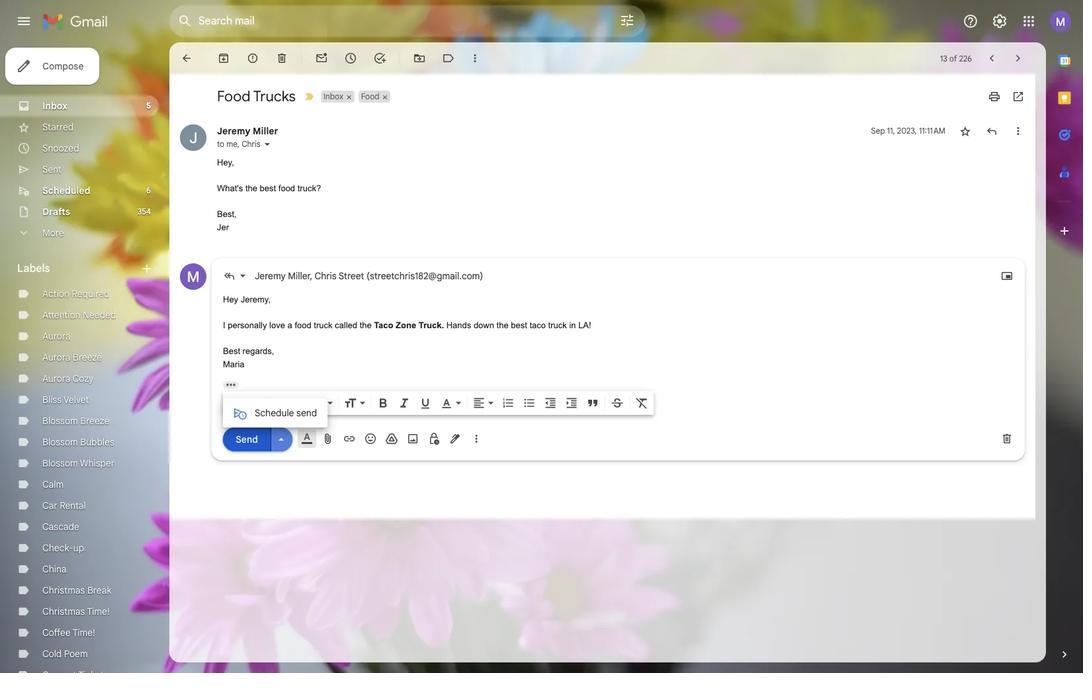 Task type: vqa. For each thing, say whether or not it's contained in the screenshot.
11, in the right top of the page
yes



Task type: describe. For each thing, give the bounding box(es) containing it.
best
[[223, 346, 240, 356]]

chris for miller
[[315, 270, 337, 282]]

i
[[223, 320, 225, 330]]

christmas time! link
[[42, 606, 110, 617]]

sent link
[[42, 163, 61, 175]]

jeremy miller
[[217, 125, 278, 137]]

type of response image
[[223, 269, 236, 283]]

not starred image
[[959, 124, 972, 138]]

maria
[[223, 359, 245, 369]]

354
[[138, 206, 151, 216]]

hey,
[[217, 158, 234, 167]]

newer image
[[985, 52, 999, 65]]

break
[[87, 584, 111, 596]]

labels heading
[[17, 262, 140, 275]]

snoozed
[[42, 142, 79, 154]]

attention needed
[[42, 309, 116, 321]]

more
[[42, 227, 64, 239]]

la!
[[579, 320, 591, 330]]

aurora cozy
[[42, 373, 94, 385]]

(streetchris182@gmail.com)
[[367, 270, 483, 282]]

jeremy for jeremy miller
[[217, 125, 251, 137]]

bubbles
[[80, 436, 114, 448]]

send button
[[223, 427, 271, 451]]

aurora cozy link
[[42, 373, 94, 385]]

time! for christmas time!
[[87, 606, 110, 617]]

226
[[959, 53, 972, 63]]

poem
[[64, 648, 88, 660]]

sans serif
[[274, 397, 318, 409]]

cascade link
[[42, 521, 79, 533]]

whisper
[[80, 457, 115, 469]]

best,
[[217, 209, 237, 219]]

what's the best food truck?
[[217, 183, 321, 193]]

blossom breeze link
[[42, 415, 109, 427]]

hey
[[223, 295, 238, 304]]

aurora link
[[42, 330, 70, 342]]

Message Body text field
[[223, 293, 1014, 371]]

blossom bubbles link
[[42, 436, 114, 448]]

0 horizontal spatial the
[[245, 183, 257, 193]]

china
[[42, 563, 67, 575]]

cozy
[[73, 373, 94, 385]]

remove formatting ‪(⌘\)‬ image
[[635, 396, 649, 410]]

2 truck from the left
[[548, 320, 567, 330]]

bulleted list ‪(⌘⇧8)‬ image
[[523, 396, 536, 410]]

down
[[474, 320, 494, 330]]

6
[[146, 185, 151, 195]]

a
[[288, 320, 292, 330]]

cascade
[[42, 521, 79, 533]]

, for miller
[[310, 270, 313, 282]]

13
[[940, 53, 948, 63]]

back to inbox image
[[180, 52, 193, 65]]

me
[[226, 139, 238, 149]]

aurora breeze link
[[42, 351, 102, 363]]

blossom breeze
[[42, 415, 109, 427]]

breeze for blossom breeze
[[80, 415, 109, 427]]

called
[[335, 320, 357, 330]]

insert files using drive image
[[385, 432, 398, 445]]

move to image
[[413, 52, 426, 65]]

christmas break link
[[42, 584, 111, 596]]

coffee
[[42, 627, 71, 639]]

inbox button
[[321, 91, 345, 103]]

scheduled
[[42, 185, 90, 197]]

coffee time!
[[42, 627, 95, 639]]

5
[[146, 101, 151, 111]]

in
[[569, 320, 576, 330]]

2023,
[[897, 126, 917, 136]]

more button
[[0, 222, 159, 244]]

main menu image
[[16, 13, 32, 29]]

jeremy for jeremy miller , chris street (streetchris182@gmail.com)
[[255, 270, 286, 282]]

13 of 226
[[940, 53, 972, 63]]

italic ‪(⌘i)‬ image
[[398, 396, 411, 410]]

food button
[[359, 91, 381, 103]]

car
[[42, 500, 57, 512]]

more options image
[[473, 432, 480, 445]]

strikethrough ‪(⌘⇧x)‬ image
[[611, 396, 624, 410]]

christmas time!
[[42, 606, 110, 617]]

settings image
[[992, 13, 1008, 29]]

blossom for blossom whisper
[[42, 457, 78, 469]]

blossom whisper
[[42, 457, 115, 469]]

rental
[[60, 500, 86, 512]]

christmas for christmas time!
[[42, 606, 85, 617]]

food for food
[[361, 91, 379, 101]]

labels
[[17, 262, 50, 275]]

aurora for aurora cozy
[[42, 373, 70, 385]]

aurora for aurora "link"
[[42, 330, 70, 342]]

sent
[[42, 163, 61, 175]]

up
[[73, 542, 84, 554]]

blossom whisper link
[[42, 457, 115, 469]]

taco
[[374, 320, 393, 330]]

of
[[950, 53, 957, 63]]

best inside message body text field
[[511, 320, 527, 330]]

scheduled link
[[42, 185, 90, 197]]

attention needed link
[[42, 309, 116, 321]]

taco
[[530, 320, 546, 330]]

11,
[[887, 126, 895, 136]]

discard draft ‪(⌘⇧d)‬ image
[[1001, 432, 1014, 445]]

sans serif option
[[271, 396, 325, 410]]

advanced search options image
[[614, 7, 641, 34]]

insert emoji ‪(⌘⇧2)‬ image
[[364, 432, 377, 445]]

coffee time! link
[[42, 627, 95, 639]]

truck?
[[298, 183, 321, 193]]

blossom for blossom bubbles
[[42, 436, 78, 448]]

archive image
[[217, 52, 230, 65]]

bliss velvet
[[42, 394, 89, 406]]

aurora breeze
[[42, 351, 102, 363]]

check-up link
[[42, 542, 84, 554]]

required
[[72, 288, 109, 300]]

send
[[236, 433, 258, 445]]

cold poem
[[42, 648, 88, 660]]

needed
[[83, 309, 116, 321]]



Task type: locate. For each thing, give the bounding box(es) containing it.
christmas break
[[42, 584, 111, 596]]

food up jeremy miller
[[217, 87, 250, 105]]

blossom up "calm"
[[42, 457, 78, 469]]

breeze up bubbles
[[80, 415, 109, 427]]

1 vertical spatial food
[[295, 320, 312, 330]]

starred link
[[42, 121, 74, 133]]

miller for jeremy miller , chris street (streetchris182@gmail.com)
[[288, 270, 310, 282]]

1 vertical spatial breeze
[[80, 415, 109, 427]]

calm link
[[42, 478, 64, 490]]

snooze image
[[344, 52, 357, 65]]

underline ‪(⌘u)‬ image
[[419, 397, 432, 410]]

Search mail text field
[[199, 15, 582, 28]]

more image
[[469, 52, 482, 65]]

blossom for blossom breeze
[[42, 415, 78, 427]]

regards,
[[243, 346, 274, 356]]

truck.
[[419, 320, 444, 330]]

truck
[[314, 320, 333, 330], [548, 320, 567, 330]]

food inside message body text field
[[295, 320, 312, 330]]

inbox
[[324, 91, 343, 101], [42, 100, 67, 112]]

1 aurora from the top
[[42, 330, 70, 342]]

1 vertical spatial ,
[[310, 270, 313, 282]]

quote ‪(⌘⇧9)‬ image
[[586, 396, 600, 410]]

, down jeremy miller
[[238, 139, 240, 149]]

more send options image
[[275, 432, 288, 446]]

zone
[[396, 320, 416, 330]]

send
[[297, 407, 317, 419]]

1 vertical spatial chris
[[315, 270, 337, 282]]

inbox up the starred
[[42, 100, 67, 112]]

0 vertical spatial best
[[260, 183, 276, 193]]

sep
[[871, 126, 885, 136]]

food
[[217, 87, 250, 105], [361, 91, 379, 101]]

time! up poem
[[73, 627, 95, 639]]

calm
[[42, 478, 64, 490]]

show details image
[[263, 140, 271, 148]]

0 vertical spatial christmas
[[42, 584, 85, 596]]

inbox for inbox button
[[324, 91, 343, 101]]

3 blossom from the top
[[42, 457, 78, 469]]

1 horizontal spatial ,
[[310, 270, 313, 282]]

bliss velvet link
[[42, 394, 89, 406]]

action required link
[[42, 288, 109, 300]]

compose
[[42, 60, 84, 72]]

schedule
[[255, 407, 294, 419]]

2 christmas from the top
[[42, 606, 85, 617]]

velvet
[[64, 394, 89, 406]]

0 vertical spatial chris
[[242, 139, 260, 149]]

food left truck?
[[278, 183, 295, 193]]

1 horizontal spatial best
[[511, 320, 527, 330]]

1 horizontal spatial chris
[[315, 270, 337, 282]]

food trucks
[[217, 87, 296, 105]]

, left street on the left top of page
[[310, 270, 313, 282]]

time! for coffee time!
[[73, 627, 95, 639]]

gmail image
[[42, 8, 114, 34]]

truck left in
[[548, 320, 567, 330]]

aurora for aurora breeze
[[42, 351, 70, 363]]

time! down the break
[[87, 606, 110, 617]]

compose button
[[5, 48, 100, 85]]

trucks
[[253, 87, 296, 105]]

snoozed link
[[42, 142, 79, 154]]

check-up
[[42, 542, 84, 554]]

the right down
[[497, 320, 509, 330]]

numbered list ‪(⌘⇧7)‬ image
[[502, 396, 515, 410]]

report spam image
[[246, 52, 259, 65]]

christmas up coffee time! link
[[42, 606, 85, 617]]

breeze for aurora breeze
[[73, 351, 102, 363]]

aurora down attention
[[42, 330, 70, 342]]

0 vertical spatial food
[[278, 183, 295, 193]]

0 horizontal spatial inbox
[[42, 100, 67, 112]]

jeremy miller , chris street (streetchris182@gmail.com)
[[255, 270, 483, 282]]

bold ‪(⌘b)‬ image
[[377, 396, 390, 410]]

1 vertical spatial jeremy
[[255, 270, 286, 282]]

0 vertical spatial aurora
[[42, 330, 70, 342]]

street
[[339, 270, 364, 282]]

0 vertical spatial ,
[[238, 139, 240, 149]]

attention
[[42, 309, 80, 321]]

formatting options toolbar
[[223, 391, 654, 415]]

1 blossom from the top
[[42, 415, 78, 427]]

car rental
[[42, 500, 86, 512]]

aurora down aurora "link"
[[42, 351, 70, 363]]

inbox inside labels navigation
[[42, 100, 67, 112]]

aurora up bliss
[[42, 373, 70, 385]]

2 aurora from the top
[[42, 351, 70, 363]]

schedule send
[[255, 407, 317, 419]]

,
[[238, 139, 240, 149], [310, 270, 313, 282]]

1 truck from the left
[[314, 320, 333, 330]]

the right what's
[[245, 183, 257, 193]]

chris
[[242, 139, 260, 149], [315, 270, 337, 282]]

0 horizontal spatial food
[[217, 87, 250, 105]]

1 horizontal spatial truck
[[548, 320, 567, 330]]

1 horizontal spatial jeremy
[[255, 270, 286, 282]]

Not starred checkbox
[[959, 124, 972, 138]]

11:11 am
[[919, 126, 946, 136]]

the
[[245, 183, 257, 193], [360, 320, 372, 330], [497, 320, 509, 330]]

best, jer
[[217, 209, 237, 232]]

None search field
[[169, 5, 646, 37]]

3 aurora from the top
[[42, 373, 70, 385]]

older image
[[1012, 52, 1025, 65]]

best right what's
[[260, 183, 276, 193]]

1 horizontal spatial food
[[361, 91, 379, 101]]

1 vertical spatial best
[[511, 320, 527, 330]]

chris down jeremy miller
[[242, 139, 260, 149]]

1 vertical spatial aurora
[[42, 351, 70, 363]]

inbox inside button
[[324, 91, 343, 101]]

i personally love a food truck called the taco zone truck. hands down the best taco truck in la!
[[223, 320, 591, 330]]

1 christmas from the top
[[42, 584, 85, 596]]

jeremy up jeremy,
[[255, 270, 286, 282]]

car rental link
[[42, 500, 86, 512]]

show trimmed content image
[[223, 381, 239, 388]]

food inside food button
[[361, 91, 379, 101]]

0 horizontal spatial ,
[[238, 139, 240, 149]]

search mail image
[[173, 9, 197, 33]]

chris left street on the left top of page
[[315, 270, 337, 282]]

redo ‪(⌘y)‬ image
[[250, 396, 263, 410]]

1 vertical spatial time!
[[73, 627, 95, 639]]

miller up show details image
[[253, 125, 278, 137]]

miller up a
[[288, 270, 310, 282]]

attach files image
[[322, 432, 335, 445]]

0 vertical spatial jeremy
[[217, 125, 251, 137]]

jeremy up me
[[217, 125, 251, 137]]

cold
[[42, 648, 62, 660]]

0 vertical spatial blossom
[[42, 415, 78, 427]]

breeze
[[73, 351, 102, 363], [80, 415, 109, 427]]

blossom down blossom breeze at the bottom of the page
[[42, 436, 78, 448]]

delete image
[[275, 52, 289, 65]]

0 vertical spatial miller
[[253, 125, 278, 137]]

the left taco
[[360, 320, 372, 330]]

0 vertical spatial breeze
[[73, 351, 102, 363]]

miller
[[253, 125, 278, 137], [288, 270, 310, 282]]

indent less ‪(⌘[)‬ image
[[544, 396, 557, 410]]

support image
[[963, 13, 979, 29]]

labels image
[[442, 52, 455, 65]]

0 horizontal spatial chris
[[242, 139, 260, 149]]

1 vertical spatial miller
[[288, 270, 310, 282]]

tab list
[[1046, 42, 1083, 625]]

insert photo image
[[406, 432, 420, 445]]

drafts link
[[42, 206, 70, 218]]

inbox link
[[42, 100, 67, 112]]

china link
[[42, 563, 67, 575]]

indent more ‪(⌘])‬ image
[[565, 396, 578, 410]]

0 horizontal spatial jeremy
[[217, 125, 251, 137]]

starred
[[42, 121, 74, 133]]

love
[[269, 320, 285, 330]]

christmas down china
[[42, 584, 85, 596]]

best left taco
[[511, 320, 527, 330]]

food right a
[[295, 320, 312, 330]]

blossom down bliss velvet
[[42, 415, 78, 427]]

add to tasks image
[[373, 52, 386, 65]]

serif
[[297, 397, 318, 409]]

0 horizontal spatial miller
[[253, 125, 278, 137]]

jer
[[217, 222, 229, 232]]

2 vertical spatial blossom
[[42, 457, 78, 469]]

1 horizontal spatial the
[[360, 320, 372, 330]]

0 vertical spatial time!
[[87, 606, 110, 617]]

0 horizontal spatial truck
[[314, 320, 333, 330]]

1 vertical spatial blossom
[[42, 436, 78, 448]]

inbox for inbox link
[[42, 100, 67, 112]]

christmas for christmas break
[[42, 584, 85, 596]]

sep 11, 2023, 11:11 am cell
[[871, 124, 946, 138]]

miller for jeremy miller
[[253, 125, 278, 137]]

2 vertical spatial aurora
[[42, 373, 70, 385]]

hands
[[447, 320, 471, 330]]

1 horizontal spatial miller
[[288, 270, 310, 282]]

food right inbox button
[[361, 91, 379, 101]]

, for me
[[238, 139, 240, 149]]

0 horizontal spatial best
[[260, 183, 276, 193]]

insert link ‪(⌘k)‬ image
[[343, 432, 356, 445]]

food for food trucks
[[217, 87, 250, 105]]

inbox left food button
[[324, 91, 343, 101]]

breeze up the cozy
[[73, 351, 102, 363]]

2 blossom from the top
[[42, 436, 78, 448]]

1 vertical spatial christmas
[[42, 606, 85, 617]]

1 horizontal spatial inbox
[[324, 91, 343, 101]]

labels navigation
[[0, 42, 169, 673]]

chris for me
[[242, 139, 260, 149]]

action
[[42, 288, 69, 300]]

jeremy,
[[241, 295, 271, 304]]

2 horizontal spatial the
[[497, 320, 509, 330]]

time!
[[87, 606, 110, 617], [73, 627, 95, 639]]

truck left the called
[[314, 320, 333, 330]]

undo ‪(⌘z)‬ image
[[228, 396, 242, 410]]

blossom
[[42, 415, 78, 427], [42, 436, 78, 448], [42, 457, 78, 469]]

toggle confidential mode image
[[428, 432, 441, 445]]

insert signature image
[[449, 432, 462, 445]]



